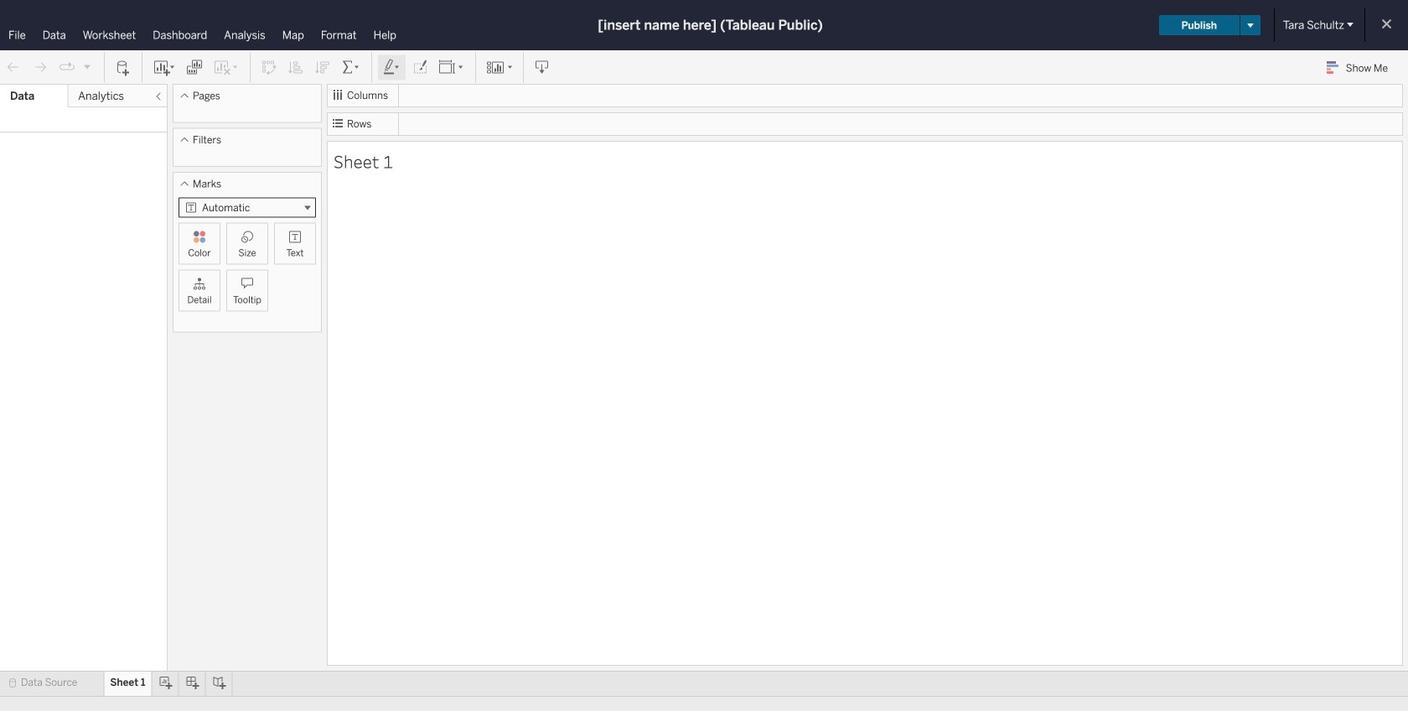 Task type: describe. For each thing, give the bounding box(es) containing it.
sort descending image
[[314, 59, 331, 76]]

redo image
[[32, 59, 49, 76]]

download image
[[534, 59, 551, 76]]

sort ascending image
[[288, 59, 304, 76]]

highlight image
[[382, 59, 402, 76]]

collapse image
[[153, 91, 164, 101]]

swap rows and columns image
[[261, 59, 278, 76]]



Task type: vqa. For each thing, say whether or not it's contained in the screenshot.
Sort Descending icon at the left of the page
yes



Task type: locate. For each thing, give the bounding box(es) containing it.
replay animation image left the new data source image
[[82, 61, 92, 71]]

new worksheet image
[[153, 59, 176, 76]]

1 horizontal spatial replay animation image
[[82, 61, 92, 71]]

duplicate image
[[186, 59, 203, 76]]

replay animation image right redo 'image'
[[59, 59, 75, 76]]

show/hide cards image
[[486, 59, 513, 76]]

new data source image
[[115, 59, 132, 76]]

totals image
[[341, 59, 361, 76]]

undo image
[[5, 59, 22, 76]]

0 horizontal spatial replay animation image
[[59, 59, 75, 76]]

format workbook image
[[412, 59, 429, 76]]

fit image
[[439, 59, 465, 76]]

replay animation image
[[59, 59, 75, 76], [82, 61, 92, 71]]

clear sheet image
[[213, 59, 240, 76]]



